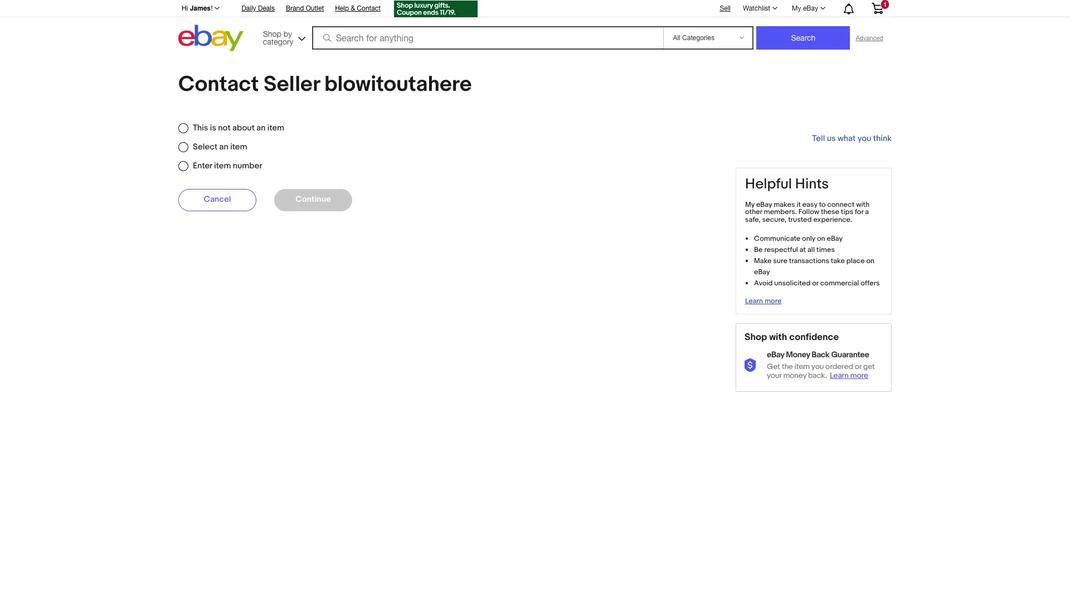 Task type: vqa. For each thing, say whether or not it's contained in the screenshot.
Auction (1)
no



Task type: describe. For each thing, give the bounding box(es) containing it.
daily deals
[[242, 4, 275, 12]]

helpful hints
[[745, 176, 829, 193]]

my ebay link
[[786, 2, 831, 15]]

about
[[233, 123, 255, 133]]

communicate
[[754, 234, 801, 243]]

0 horizontal spatial on
[[817, 234, 825, 243]]

for
[[855, 208, 864, 217]]

1 link
[[865, 0, 890, 16]]

learn for learn more link to the top
[[745, 297, 763, 305]]

advanced
[[856, 35, 884, 41]]

you for think
[[858, 133, 872, 144]]

deals
[[258, 4, 275, 12]]

at
[[800, 245, 806, 254]]

guarantee
[[831, 350, 869, 360]]

enter
[[193, 161, 212, 171]]

brand outlet
[[286, 4, 324, 12]]

tell us what you think link
[[812, 133, 892, 144]]

learn more for right learn more link
[[830, 371, 869, 380]]

help & contact
[[335, 4, 381, 12]]

your
[[767, 371, 782, 380]]

ebay down the make at the right top of page
[[754, 268, 770, 277]]

contact seller blowitoutahere
[[178, 71, 472, 98]]

watchlist link
[[737, 2, 783, 15]]

a
[[865, 208, 869, 217]]

outlet
[[306, 4, 324, 12]]

times
[[817, 245, 835, 254]]

only
[[802, 234, 816, 243]]

all
[[808, 245, 815, 254]]

james
[[190, 4, 211, 12]]

or inside get the item you ordered or get your money back.
[[855, 362, 862, 371]]

get the item you ordered or get your money back.
[[767, 362, 875, 380]]

respectful
[[765, 245, 798, 254]]

not
[[218, 123, 231, 133]]

ebay inside my ebay makes it easy to connect with other members. follow these tips for a safe, secure, trusted experience.
[[756, 200, 772, 209]]

item inside get the item you ordered or get your money back.
[[795, 362, 810, 371]]

1
[[884, 1, 887, 8]]

by
[[284, 29, 292, 38]]

tips
[[841, 208, 854, 217]]

more for learn more link to the top
[[765, 297, 782, 305]]

ebay money back guarantee
[[767, 350, 869, 360]]

item down select an item in the top of the page
[[214, 161, 231, 171]]

get
[[863, 362, 875, 371]]

makes
[[774, 200, 795, 209]]

members.
[[764, 208, 797, 217]]

item right about
[[267, 123, 284, 133]]

blowitoutahere
[[325, 71, 472, 98]]

&
[[351, 4, 355, 12]]

money
[[786, 350, 810, 360]]

back.
[[808, 371, 827, 380]]

more for right learn more link
[[851, 371, 869, 380]]

safe,
[[745, 215, 761, 224]]

get the coupon image
[[394, 1, 478, 17]]

sure
[[773, 256, 788, 265]]

1 vertical spatial on
[[867, 256, 875, 265]]

!
[[211, 4, 213, 12]]

cancel link
[[178, 189, 256, 211]]

back
[[812, 350, 830, 360]]

think
[[873, 133, 892, 144]]

advanced link
[[850, 27, 889, 49]]

with details__icon image
[[745, 358, 758, 372]]

sell link
[[715, 4, 736, 12]]

select
[[193, 142, 218, 152]]

ordered
[[826, 362, 853, 371]]

hi
[[182, 4, 188, 12]]

contact inside account navigation
[[357, 4, 381, 12]]

brand
[[286, 4, 304, 12]]

other
[[745, 208, 762, 217]]

the
[[782, 362, 793, 371]]

transactions
[[789, 256, 830, 265]]

my ebay makes it easy to connect with other members. follow these tips for a safe, secure, trusted experience.
[[745, 200, 870, 224]]

this is not about an item
[[193, 123, 284, 133]]

with inside my ebay makes it easy to connect with other members. follow these tips for a safe, secure, trusted experience.
[[856, 200, 870, 209]]

get
[[767, 362, 780, 371]]

us
[[827, 133, 836, 144]]

or inside "communicate only on ebay be respectful at all times make sure transactions take place on ebay avoid unsolicited or commercial offers"
[[812, 279, 819, 288]]

is
[[210, 123, 216, 133]]

money
[[783, 371, 807, 380]]

experience.
[[814, 215, 852, 224]]

secure,
[[762, 215, 787, 224]]

help
[[335, 4, 349, 12]]

helpful
[[745, 176, 792, 193]]

my for my ebay makes it easy to connect with other members. follow these tips for a safe, secure, trusted experience.
[[745, 200, 755, 209]]

take
[[831, 256, 845, 265]]



Task type: locate. For each thing, give the bounding box(es) containing it.
learn more for learn more link to the top
[[745, 297, 782, 305]]

0 vertical spatial my
[[792, 4, 801, 12]]

it
[[797, 200, 801, 209]]

0 horizontal spatial learn more link
[[745, 297, 782, 305]]

commercial
[[820, 279, 859, 288]]

shop with confidence
[[745, 332, 839, 343]]

shop left by
[[263, 29, 281, 38]]

follow
[[799, 208, 820, 217]]

0 vertical spatial an
[[257, 123, 266, 133]]

communicate only on ebay be respectful at all times make sure transactions take place on ebay avoid unsolicited or commercial offers
[[754, 234, 880, 288]]

1 vertical spatial learn more
[[830, 371, 869, 380]]

1 vertical spatial with
[[769, 332, 787, 343]]

cancel
[[204, 194, 231, 204]]

1 horizontal spatial on
[[867, 256, 875, 265]]

learn
[[745, 297, 763, 305], [830, 371, 849, 380]]

0 horizontal spatial an
[[219, 142, 228, 152]]

1 vertical spatial my
[[745, 200, 755, 209]]

tell
[[812, 133, 825, 144]]

shop
[[263, 29, 281, 38], [745, 332, 767, 343]]

you
[[858, 133, 872, 144], [812, 362, 824, 371]]

item down money
[[795, 362, 810, 371]]

item down this is not about an item
[[230, 142, 247, 152]]

shop for shop by category
[[263, 29, 281, 38]]

1 horizontal spatial you
[[858, 133, 872, 144]]

with right tips
[[856, 200, 870, 209]]

more
[[765, 297, 782, 305], [851, 371, 869, 380]]

0 vertical spatial you
[[858, 133, 872, 144]]

sell
[[720, 4, 731, 12]]

0 horizontal spatial more
[[765, 297, 782, 305]]

1 horizontal spatial with
[[856, 200, 870, 209]]

my right watchlist 'link'
[[792, 4, 801, 12]]

shop up the 'with details__icon'
[[745, 332, 767, 343]]

0 horizontal spatial learn more
[[745, 297, 782, 305]]

1 vertical spatial contact
[[178, 71, 259, 98]]

0 vertical spatial more
[[765, 297, 782, 305]]

shop for shop with confidence
[[745, 332, 767, 343]]

daily deals link
[[242, 3, 275, 15]]

learn for right learn more link
[[830, 371, 849, 380]]

1 horizontal spatial contact
[[357, 4, 381, 12]]

to
[[819, 200, 826, 209]]

what
[[838, 133, 856, 144]]

ebay inside the "my ebay" link
[[803, 4, 818, 12]]

confidence
[[789, 332, 839, 343]]

learn right back.
[[830, 371, 849, 380]]

hints
[[795, 176, 829, 193]]

category
[[263, 37, 293, 46]]

make
[[754, 256, 772, 265]]

you inside get the item you ordered or get your money back.
[[812, 362, 824, 371]]

1 horizontal spatial learn more link
[[830, 371, 871, 380]]

you right what
[[858, 133, 872, 144]]

brand outlet link
[[286, 3, 324, 15]]

0 vertical spatial on
[[817, 234, 825, 243]]

0 horizontal spatial learn
[[745, 297, 763, 305]]

help & contact link
[[335, 3, 381, 15]]

place
[[847, 256, 865, 265]]

contact up is
[[178, 71, 259, 98]]

learn down avoid
[[745, 297, 763, 305]]

1 vertical spatial shop
[[745, 332, 767, 343]]

my inside my ebay makes it easy to connect with other members. follow these tips for a safe, secure, trusted experience.
[[745, 200, 755, 209]]

you for ordered
[[812, 362, 824, 371]]

shop by category banner
[[176, 0, 892, 54]]

0 horizontal spatial my
[[745, 200, 755, 209]]

connect
[[828, 200, 855, 209]]

shop by category
[[263, 29, 293, 46]]

1 horizontal spatial learn more
[[830, 371, 869, 380]]

0 vertical spatial contact
[[357, 4, 381, 12]]

seller
[[264, 71, 320, 98]]

1 vertical spatial learn more link
[[830, 371, 871, 380]]

ebay up secure,
[[756, 200, 772, 209]]

ebay right watchlist 'link'
[[803, 4, 818, 12]]

my for my ebay
[[792, 4, 801, 12]]

account navigation
[[176, 0, 892, 19]]

an right about
[[257, 123, 266, 133]]

None submit
[[757, 26, 850, 50]]

shop by category button
[[258, 25, 308, 49]]

item
[[267, 123, 284, 133], [230, 142, 247, 152], [214, 161, 231, 171], [795, 362, 810, 371]]

an
[[257, 123, 266, 133], [219, 142, 228, 152]]

learn more down avoid
[[745, 297, 782, 305]]

more down avoid
[[765, 297, 782, 305]]

1 horizontal spatial my
[[792, 4, 801, 12]]

0 horizontal spatial with
[[769, 332, 787, 343]]

an right select
[[219, 142, 228, 152]]

on up times
[[817, 234, 825, 243]]

with up money
[[769, 332, 787, 343]]

0 vertical spatial learn more
[[745, 297, 782, 305]]

offers
[[861, 279, 880, 288]]

or
[[812, 279, 819, 288], [855, 362, 862, 371]]

1 horizontal spatial an
[[257, 123, 266, 133]]

be
[[754, 245, 763, 254]]

none submit inside shop by category banner
[[757, 26, 850, 50]]

Search for anything text field
[[314, 27, 661, 49]]

0 horizontal spatial or
[[812, 279, 819, 288]]

1 vertical spatial learn
[[830, 371, 849, 380]]

0 vertical spatial shop
[[263, 29, 281, 38]]

or left get
[[855, 362, 862, 371]]

continue link
[[274, 189, 352, 211]]

learn more link down guarantee
[[830, 371, 871, 380]]

this
[[193, 123, 208, 133]]

ebay
[[803, 4, 818, 12], [756, 200, 772, 209], [827, 234, 843, 243], [754, 268, 770, 277], [767, 350, 785, 360]]

hi james !
[[182, 4, 213, 12]]

0 vertical spatial or
[[812, 279, 819, 288]]

1 horizontal spatial more
[[851, 371, 869, 380]]

enter item number
[[193, 161, 262, 171]]

you down ebay money back guarantee
[[812, 362, 824, 371]]

1 horizontal spatial learn
[[830, 371, 849, 380]]

ebay up the get
[[767, 350, 785, 360]]

0 vertical spatial learn more link
[[745, 297, 782, 305]]

learn more link down avoid
[[745, 297, 782, 305]]

unsolicited
[[775, 279, 811, 288]]

or right unsolicited
[[812, 279, 819, 288]]

1 horizontal spatial or
[[855, 362, 862, 371]]

these
[[821, 208, 840, 217]]

1 vertical spatial you
[[812, 362, 824, 371]]

1 horizontal spatial shop
[[745, 332, 767, 343]]

1 vertical spatial more
[[851, 371, 869, 380]]

ebay up times
[[827, 234, 843, 243]]

tell us what you think
[[812, 133, 892, 144]]

my up safe,
[[745, 200, 755, 209]]

watchlist
[[743, 4, 770, 12]]

avoid
[[754, 279, 773, 288]]

1 vertical spatial an
[[219, 142, 228, 152]]

0 horizontal spatial contact
[[178, 71, 259, 98]]

shop inside shop by category
[[263, 29, 281, 38]]

daily
[[242, 4, 256, 12]]

0 horizontal spatial shop
[[263, 29, 281, 38]]

learn more down guarantee
[[830, 371, 869, 380]]

0 vertical spatial with
[[856, 200, 870, 209]]

my inside account navigation
[[792, 4, 801, 12]]

easy
[[803, 200, 818, 209]]

continue
[[296, 194, 331, 204]]

my
[[792, 4, 801, 12], [745, 200, 755, 209]]

on right place
[[867, 256, 875, 265]]

more down guarantee
[[851, 371, 869, 380]]

select an item
[[193, 142, 247, 152]]

my ebay
[[792, 4, 818, 12]]

0 vertical spatial learn
[[745, 297, 763, 305]]

1 vertical spatial or
[[855, 362, 862, 371]]

on
[[817, 234, 825, 243], [867, 256, 875, 265]]

0 horizontal spatial you
[[812, 362, 824, 371]]

contact right &
[[357, 4, 381, 12]]

number
[[233, 161, 262, 171]]

learn more link
[[745, 297, 782, 305], [830, 371, 871, 380]]

contact
[[357, 4, 381, 12], [178, 71, 259, 98]]



